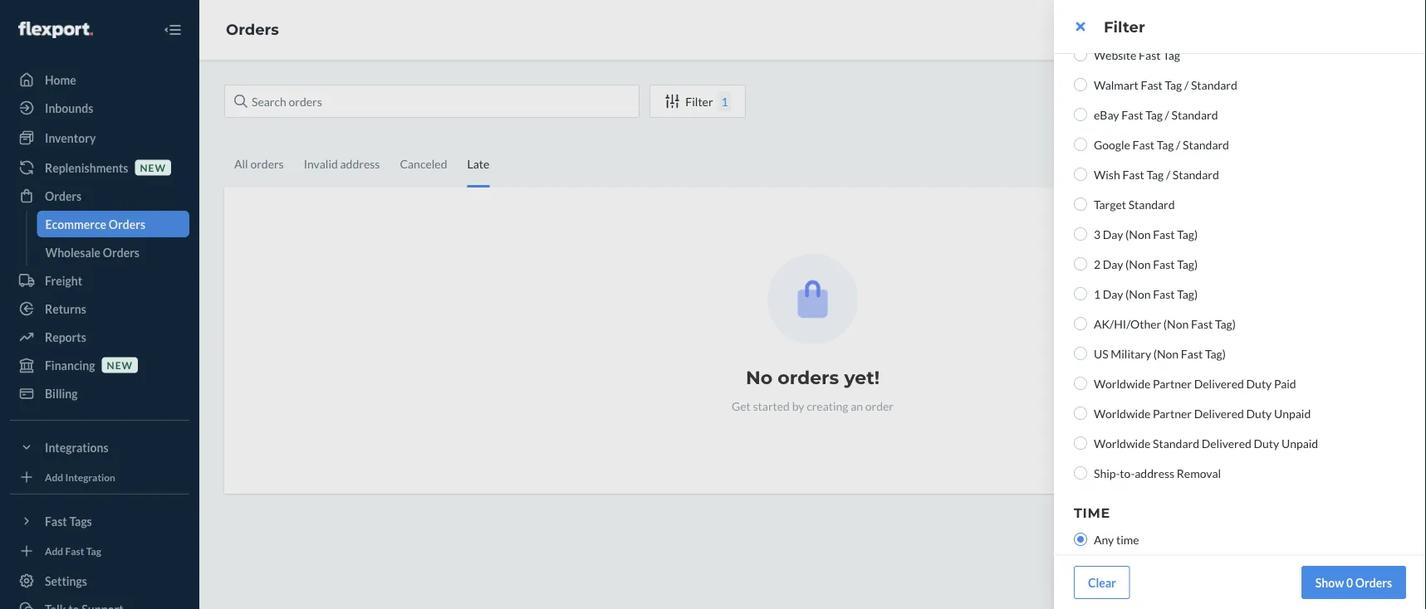 Task type: describe. For each thing, give the bounding box(es) containing it.
/ for google
[[1177, 137, 1181, 152]]

target
[[1094, 197, 1127, 211]]

duty for worldwide standard delivered duty unpaid
[[1254, 437, 1280, 451]]

2 day (non fast tag)
[[1094, 257, 1198, 271]]

website
[[1094, 48, 1137, 62]]

to-
[[1120, 467, 1135, 481]]

ak/hi/other (non fast tag)
[[1094, 317, 1236, 331]]

fast right the google
[[1133, 137, 1155, 152]]

standard for wish fast tag / standard
[[1173, 167, 1219, 182]]

fast up the ebay fast tag / standard
[[1141, 78, 1163, 92]]

address
[[1135, 467, 1175, 481]]

/ for ebay
[[1165, 108, 1170, 122]]

fast up ak/hi/other (non fast tag)
[[1153, 287, 1175, 301]]

clear
[[1088, 576, 1116, 590]]

worldwide partner delivered duty paid
[[1094, 377, 1297, 391]]

walmart fast tag / standard
[[1094, 78, 1238, 92]]

tag for website
[[1163, 48, 1181, 62]]

any time
[[1094, 533, 1140, 547]]

target standard
[[1094, 197, 1175, 211]]

show 0 orders
[[1316, 576, 1392, 590]]

any
[[1094, 533, 1114, 547]]

(non up us military (non fast tag)
[[1164, 317, 1189, 331]]

partner for worldwide partner delivered duty paid
[[1153, 377, 1192, 391]]

standard up ship-to-address removal
[[1153, 437, 1200, 451]]

worldwide for worldwide standard delivered duty unpaid
[[1094, 437, 1151, 451]]

1
[[1094, 287, 1101, 301]]

time
[[1117, 533, 1140, 547]]

(non for 3 day (non fast tag)
[[1126, 227, 1151, 241]]

ak/hi/other
[[1094, 317, 1162, 331]]

worldwide standard delivered duty unpaid
[[1094, 437, 1319, 451]]

(non for 2 day (non fast tag)
[[1126, 257, 1151, 271]]

/ for wish
[[1166, 167, 1171, 182]]

day for 3
[[1103, 227, 1124, 241]]

filter
[[1104, 17, 1145, 36]]

ebay fast tag / standard
[[1094, 108, 1218, 122]]

show 0 orders button
[[1302, 567, 1407, 600]]

wish
[[1094, 167, 1121, 182]]

unpaid for worldwide partner delivered duty unpaid
[[1274, 407, 1311, 421]]

military
[[1111, 347, 1152, 361]]

ship-to-address removal
[[1094, 467, 1221, 481]]

tag for wish
[[1147, 167, 1164, 182]]

0
[[1347, 576, 1353, 590]]

delivered for worldwide partner delivered duty paid
[[1194, 377, 1244, 391]]

fast down 3 day (non fast tag)
[[1153, 257, 1175, 271]]

(non for us military (non fast tag)
[[1154, 347, 1179, 361]]

walmart
[[1094, 78, 1139, 92]]

tag) for us military (non fast tag)
[[1205, 347, 1226, 361]]

(non for 1 day (non fast tag)
[[1126, 287, 1151, 301]]

worldwide partner delivered duty unpaid
[[1094, 407, 1311, 421]]

standard for google fast tag / standard
[[1183, 137, 1230, 152]]

ship-
[[1094, 467, 1120, 481]]



Task type: vqa. For each thing, say whether or not it's contained in the screenshot.
Delivered related to Worldwide Partner Delivered Duty Unpaid
yes



Task type: locate. For each thing, give the bounding box(es) containing it.
unpaid for worldwide standard delivered duty unpaid
[[1282, 437, 1319, 451]]

(non down the 2 day (non fast tag)
[[1126, 287, 1151, 301]]

duty left paid
[[1247, 377, 1272, 391]]

1 vertical spatial unpaid
[[1282, 437, 1319, 451]]

standard down google fast tag / standard
[[1173, 167, 1219, 182]]

delivered for worldwide standard delivered duty unpaid
[[1202, 437, 1252, 451]]

us military (non fast tag)
[[1094, 347, 1226, 361]]

fast right wish
[[1123, 167, 1145, 182]]

3 day from the top
[[1103, 287, 1124, 301]]

2 partner from the top
[[1153, 407, 1192, 421]]

0 vertical spatial worldwide
[[1094, 377, 1151, 391]]

duty for worldwide partner delivered duty unpaid
[[1247, 407, 1272, 421]]

/
[[1185, 78, 1189, 92], [1165, 108, 1170, 122], [1177, 137, 1181, 152], [1166, 167, 1171, 182]]

day right 3
[[1103, 227, 1124, 241]]

3 worldwide from the top
[[1094, 437, 1151, 451]]

tag down google fast tag / standard
[[1147, 167, 1164, 182]]

3
[[1094, 227, 1101, 241]]

worldwide for worldwide partner delivered duty unpaid
[[1094, 407, 1151, 421]]

clear button
[[1074, 567, 1131, 600]]

1 vertical spatial delivered
[[1194, 407, 1244, 421]]

tag up wish fast tag / standard
[[1157, 137, 1174, 152]]

2 vertical spatial day
[[1103, 287, 1124, 301]]

worldwide for worldwide partner delivered duty paid
[[1094, 377, 1151, 391]]

standard up the ebay fast tag / standard
[[1191, 78, 1238, 92]]

partner down us military (non fast tag)
[[1153, 377, 1192, 391]]

google
[[1094, 137, 1131, 152]]

tag up the ebay fast tag / standard
[[1165, 78, 1182, 92]]

close image
[[1076, 20, 1085, 33]]

fast up us military (non fast tag)
[[1191, 317, 1213, 331]]

us
[[1094, 347, 1109, 361]]

day right the 1
[[1103, 287, 1124, 301]]

1 day from the top
[[1103, 227, 1124, 241]]

1 vertical spatial day
[[1103, 257, 1124, 271]]

standard down wish fast tag / standard
[[1129, 197, 1175, 211]]

standard
[[1191, 78, 1238, 92], [1172, 108, 1218, 122], [1183, 137, 1230, 152], [1173, 167, 1219, 182], [1129, 197, 1175, 211], [1153, 437, 1200, 451]]

standard for ebay fast tag / standard
[[1172, 108, 1218, 122]]

standard down walmart fast tag / standard
[[1172, 108, 1218, 122]]

removal
[[1177, 467, 1221, 481]]

fast up walmart fast tag / standard
[[1139, 48, 1161, 62]]

(non up 1 day (non fast tag)
[[1126, 257, 1151, 271]]

partner for worldwide partner delivered duty unpaid
[[1153, 407, 1192, 421]]

None radio
[[1074, 48, 1088, 61], [1074, 168, 1088, 181], [1074, 228, 1088, 241], [1074, 287, 1088, 301], [1074, 347, 1088, 361], [1074, 407, 1088, 420], [1074, 533, 1088, 547], [1074, 48, 1088, 61], [1074, 168, 1088, 181], [1074, 228, 1088, 241], [1074, 287, 1088, 301], [1074, 347, 1088, 361], [1074, 407, 1088, 420], [1074, 533, 1088, 547]]

fast up the worldwide partner delivered duty paid
[[1181, 347, 1203, 361]]

1 vertical spatial worldwide
[[1094, 407, 1151, 421]]

1 vertical spatial partner
[[1153, 407, 1192, 421]]

day for 2
[[1103, 257, 1124, 271]]

1 worldwide from the top
[[1094, 377, 1151, 391]]

1 partner from the top
[[1153, 377, 1192, 391]]

2 vertical spatial worldwide
[[1094, 437, 1151, 451]]

paid
[[1274, 377, 1297, 391]]

standard up wish fast tag / standard
[[1183, 137, 1230, 152]]

partner
[[1153, 377, 1192, 391], [1153, 407, 1192, 421]]

day
[[1103, 227, 1124, 241], [1103, 257, 1124, 271], [1103, 287, 1124, 301]]

delivered up worldwide partner delivered duty unpaid
[[1194, 377, 1244, 391]]

/ up wish fast tag / standard
[[1177, 137, 1181, 152]]

delivered
[[1194, 377, 1244, 391], [1194, 407, 1244, 421], [1202, 437, 1252, 451]]

day for 1
[[1103, 287, 1124, 301]]

delivered up worldwide standard delivered duty unpaid at right
[[1194, 407, 1244, 421]]

(non down ak/hi/other (non fast tag)
[[1154, 347, 1179, 361]]

show
[[1316, 576, 1344, 590]]

delivered down worldwide partner delivered duty unpaid
[[1202, 437, 1252, 451]]

2 vertical spatial delivered
[[1202, 437, 1252, 451]]

orders
[[1356, 576, 1392, 590]]

/ up the ebay fast tag / standard
[[1185, 78, 1189, 92]]

ebay
[[1094, 108, 1119, 122]]

tag) for 1 day (non fast tag)
[[1177, 287, 1198, 301]]

/ down walmart fast tag / standard
[[1165, 108, 1170, 122]]

(non down target standard
[[1126, 227, 1151, 241]]

duty for worldwide partner delivered duty paid
[[1247, 377, 1272, 391]]

/ down google fast tag / standard
[[1166, 167, 1171, 182]]

3 day (non fast tag)
[[1094, 227, 1198, 241]]

duty up worldwide standard delivered duty unpaid at right
[[1247, 407, 1272, 421]]

1 day (non fast tag)
[[1094, 287, 1198, 301]]

tag for walmart
[[1165, 78, 1182, 92]]

tag for ebay
[[1146, 108, 1163, 122]]

duty down paid
[[1254, 437, 1280, 451]]

0 vertical spatial day
[[1103, 227, 1124, 241]]

partner down the worldwide partner delivered duty paid
[[1153, 407, 1192, 421]]

0 vertical spatial unpaid
[[1274, 407, 1311, 421]]

tag
[[1163, 48, 1181, 62], [1165, 78, 1182, 92], [1146, 108, 1163, 122], [1157, 137, 1174, 152], [1147, 167, 1164, 182]]

google fast tag / standard
[[1094, 137, 1230, 152]]

day right 2
[[1103, 257, 1124, 271]]

0 vertical spatial duty
[[1247, 377, 1272, 391]]

tag up google fast tag / standard
[[1146, 108, 1163, 122]]

fast
[[1139, 48, 1161, 62], [1141, 78, 1163, 92], [1122, 108, 1144, 122], [1133, 137, 1155, 152], [1123, 167, 1145, 182], [1153, 227, 1175, 241], [1153, 257, 1175, 271], [1153, 287, 1175, 301], [1191, 317, 1213, 331], [1181, 347, 1203, 361]]

(non
[[1126, 227, 1151, 241], [1126, 257, 1151, 271], [1126, 287, 1151, 301], [1164, 317, 1189, 331], [1154, 347, 1179, 361]]

duty
[[1247, 377, 1272, 391], [1247, 407, 1272, 421], [1254, 437, 1280, 451]]

2
[[1094, 257, 1101, 271]]

website fast tag
[[1094, 48, 1181, 62]]

None radio
[[1074, 78, 1088, 91], [1074, 108, 1088, 121], [1074, 138, 1088, 151], [1074, 198, 1088, 211], [1074, 258, 1088, 271], [1074, 317, 1088, 331], [1074, 377, 1088, 390], [1074, 437, 1088, 450], [1074, 467, 1088, 480], [1074, 78, 1088, 91], [1074, 108, 1088, 121], [1074, 138, 1088, 151], [1074, 198, 1088, 211], [1074, 258, 1088, 271], [1074, 317, 1088, 331], [1074, 377, 1088, 390], [1074, 437, 1088, 450], [1074, 467, 1088, 480]]

fast right ebay
[[1122, 108, 1144, 122]]

1 vertical spatial duty
[[1247, 407, 1272, 421]]

0 vertical spatial delivered
[[1194, 377, 1244, 391]]

time
[[1074, 505, 1111, 521]]

tag for google
[[1157, 137, 1174, 152]]

tag up walmart fast tag / standard
[[1163, 48, 1181, 62]]

worldwide
[[1094, 377, 1151, 391], [1094, 407, 1151, 421], [1094, 437, 1151, 451]]

0 vertical spatial partner
[[1153, 377, 1192, 391]]

2 day from the top
[[1103, 257, 1124, 271]]

/ for walmart
[[1185, 78, 1189, 92]]

tag)
[[1177, 227, 1198, 241], [1177, 257, 1198, 271], [1177, 287, 1198, 301], [1215, 317, 1236, 331], [1205, 347, 1226, 361]]

unpaid
[[1274, 407, 1311, 421], [1282, 437, 1319, 451]]

fast up the 2 day (non fast tag)
[[1153, 227, 1175, 241]]

standard for walmart fast tag / standard
[[1191, 78, 1238, 92]]

delivered for worldwide partner delivered duty unpaid
[[1194, 407, 1244, 421]]

2 worldwide from the top
[[1094, 407, 1151, 421]]

wish fast tag / standard
[[1094, 167, 1219, 182]]

tag) for 2 day (non fast tag)
[[1177, 257, 1198, 271]]

tag) for 3 day (non fast tag)
[[1177, 227, 1198, 241]]

2 vertical spatial duty
[[1254, 437, 1280, 451]]



